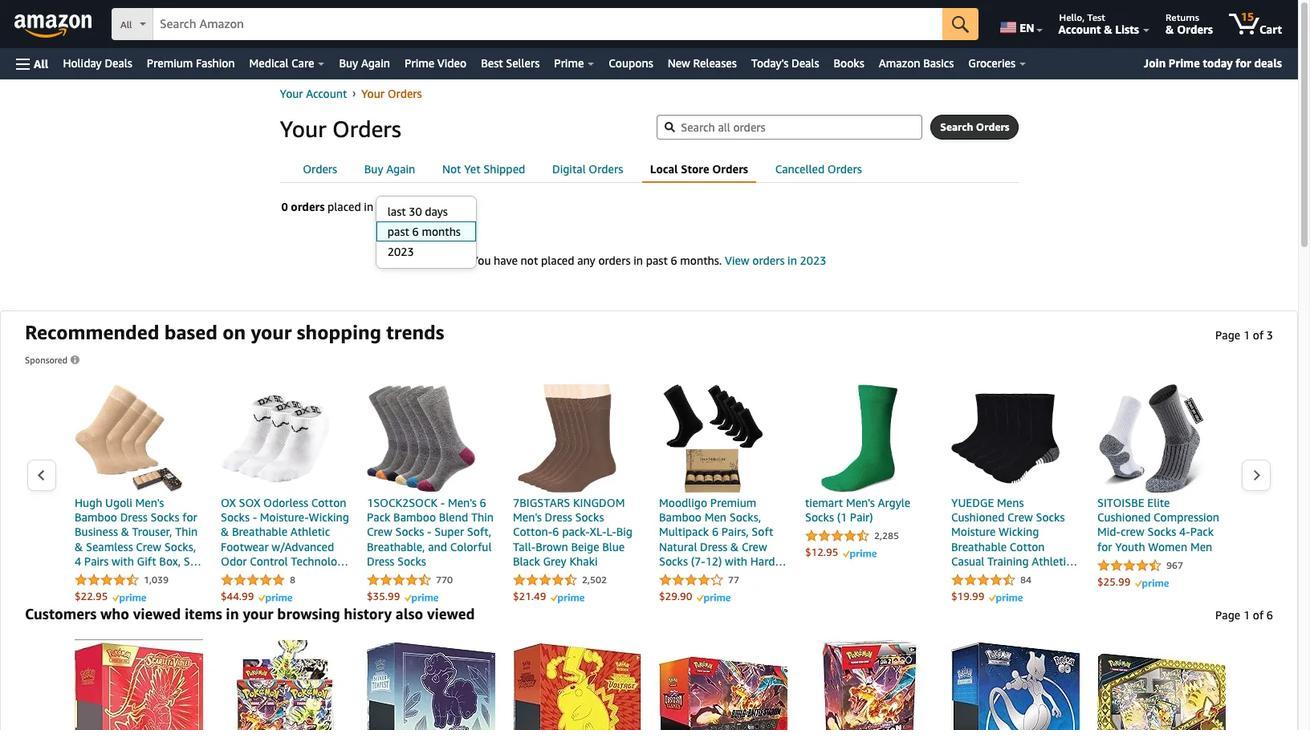 Task type: vqa. For each thing, say whether or not it's contained in the screenshot.


Task type: describe. For each thing, give the bounding box(es) containing it.
your right ›
[[361, 87, 385, 100]]

local store orders
[[650, 162, 748, 176]]

0
[[281, 200, 288, 214]]

with inside moodligo premium bamboo men socks, multipack 6 pairs, soft natural dress & crew socks (7-12) with hard…
[[725, 555, 748, 568]]

best
[[481, 56, 503, 70]]

search image
[[665, 122, 675, 132]]

& inside returns & orders
[[1166, 22, 1174, 36]]

test
[[1087, 11, 1105, 23]]

big
[[616, 525, 633, 539]]

tiemart men's argyle socks (1 pair) link
[[805, 385, 934, 528]]

deals for today's deals
[[792, 56, 819, 70]]

8 link
[[221, 572, 295, 589]]

cotton-
[[513, 525, 553, 539]]

1 horizontal spatial 2023
[[800, 254, 827, 267]]

2023 link
[[376, 242, 476, 262]]

cancelled orders
[[775, 162, 862, 176]]

your orders
[[280, 116, 401, 142]]

natural
[[659, 540, 697, 554]]

orders inside returns & orders
[[1177, 22, 1213, 36]]

moodligo premium bamboo men socks, multipack 6 pairs, soft natural dress & crew socks (7-12) with hardcase box, unisex image
[[659, 385, 768, 493]]

socks up breathable,
[[395, 525, 424, 539]]

en link
[[991, 4, 1050, 44]]

yuedge mens cushioned crew socks moisture wicking breathable cotton casual training athletic work socks for men 5-13, 6 pairs image
[[951, 385, 1060, 493]]

account & lists
[[1059, 22, 1139, 36]]

7bigstars kingdom men's dress socks cotton-6 pack-xl-l-big tall-brown beige blue black grey khaki link
[[513, 385, 642, 572]]

bamboo inside hugh ugoli men's bamboo dress socks for business & trouser, thin & seamless crew socks, 4 pairs with gift box, s…
[[75, 511, 117, 524]]

$29.90
[[659, 590, 692, 603]]

have
[[494, 254, 518, 267]]

thin inside 1sock2sock - men's 6 pack bamboo blend thin crew socks - super soft, breathable, and colorful dress socks
[[471, 511, 494, 524]]

list box containing last 30 days
[[376, 202, 476, 262]]

3
[[1267, 328, 1273, 342]]

men's for thin
[[135, 496, 164, 510]]

2 vertical spatial past
[[646, 254, 668, 267]]

0 horizontal spatial placed
[[328, 200, 361, 214]]

pokemon tcg: pokemon go elite trainer box image
[[951, 640, 1080, 731]]

3 prime from the left
[[1169, 56, 1200, 70]]

holiday
[[63, 56, 102, 70]]

buy again link inside tab list
[[356, 157, 423, 181]]

navigation navigation
[[0, 0, 1298, 79]]

join
[[1144, 56, 1166, 70]]

s…
[[184, 555, 201, 568]]

lists
[[1116, 22, 1139, 36]]

prime video
[[405, 56, 467, 70]]

in left last
[[364, 200, 373, 214]]

again inside tab list
[[386, 162, 415, 176]]

hugh ugoli men's bamboo dress socks for business & trouser, thin & seamless crew socks, 4 pairs with gift box, s… link
[[75, 385, 203, 572]]

groceries link
[[961, 52, 1033, 75]]

Search all orders search field
[[657, 115, 923, 140]]

socks, inside hugh ugoli men's bamboo dress socks for business & trouser, thin & seamless crew socks, 4 pairs with gift box, s…
[[164, 540, 196, 554]]

pack inside sitoisbe elite cushioned compression mid-crew socks 4-pack for youth women men
[[1191, 525, 1214, 539]]

1 horizontal spatial orders
[[599, 254, 631, 267]]

$44.99
[[221, 590, 254, 603]]

gift
[[137, 555, 156, 568]]

customers
[[25, 605, 97, 623]]

cushioned for moisture
[[951, 511, 1005, 524]]

$22.95 link
[[75, 589, 146, 604]]

1sock2sock - men's 6 pack bamboo blend thin crew socks - super soft, breathable, and colorful dress socks image
[[367, 385, 475, 493]]

2023 inside the last 30 days past 6 months 2023
[[388, 245, 414, 259]]

for inside sitoisbe elite cushioned compression mid-crew socks 4-pack for youth women men
[[1098, 540, 1113, 554]]

orders inside digital orders link
[[589, 162, 623, 176]]

orders inside orders link
[[303, 162, 337, 176]]

recommended based on your shopping trends
[[25, 321, 444, 344]]

groceries
[[969, 56, 1016, 70]]

2,502
[[580, 574, 607, 586]]

premium fashion link
[[140, 52, 242, 75]]

hello,
[[1059, 11, 1085, 23]]

$19.99 link
[[951, 589, 1023, 604]]

yuedge mens cushioned crew socks moisture wicking breathable cotton casual training athleti… link
[[951, 385, 1080, 572]]

best sellers link
[[474, 52, 547, 75]]

colorful
[[450, 540, 492, 554]]

moisture-
[[260, 511, 309, 524]]

medical care
[[249, 56, 314, 70]]

l-
[[607, 525, 616, 539]]

men's inside tiemart men's argyle socks (1 pair)
[[846, 496, 875, 510]]

2 horizontal spatial orders
[[753, 254, 785, 267]]

technolo…
[[291, 555, 349, 568]]

socks up '770' "link"
[[397, 555, 426, 568]]

days
[[425, 205, 448, 218]]

in down $44.99
[[226, 605, 239, 623]]

orders down ›
[[332, 116, 401, 142]]

who
[[100, 605, 129, 623]]

& up the 4
[[75, 540, 83, 554]]

breathable inside ox sox odorless cotton socks - moisture-wicking & breathable athletic footwear w/advanced odor control technolo…
[[232, 525, 288, 539]]

77 link
[[659, 572, 740, 589]]

deals for holiday deals
[[105, 56, 132, 70]]

pokemon scarlet & violet 3 obsidian flames build & battle stadium image
[[659, 640, 788, 731]]

past 6 months button
[[377, 197, 475, 220]]

sitoisbe elite cushioned compression mid-crew socks 4-pack for youth women men image
[[1098, 385, 1206, 493]]

deals
[[1255, 56, 1282, 70]]

next image
[[1253, 469, 1261, 481]]

$25.99 link
[[1098, 575, 1169, 589]]

2 list from the top
[[57, 640, 1241, 731]]

page 1 of 3
[[1216, 328, 1273, 342]]

socks inside sitoisbe elite cushioned compression mid-crew socks 4-pack for youth women men
[[1148, 525, 1177, 539]]

amazon
[[879, 56, 921, 70]]

crew inside moodligo premium bamboo men socks, multipack 6 pairs, soft natural dress & crew socks (7-12) with hard…
[[742, 540, 767, 554]]

soft,
[[467, 525, 492, 539]]

returns
[[1166, 11, 1199, 23]]

hugh
[[75, 496, 102, 510]]

15
[[1241, 10, 1254, 23]]

crew inside hugh ugoli men's bamboo dress socks for business & trouser, thin & seamless crew socks, 4 pairs with gift box, s…
[[136, 540, 161, 554]]

returns & orders
[[1166, 11, 1213, 36]]

past inside the last 30 days past 6 months 2023
[[388, 225, 409, 238]]

past inside button
[[386, 202, 406, 214]]

coupons
[[609, 56, 653, 70]]

buy for topmost buy again link
[[339, 56, 358, 70]]

new
[[668, 56, 690, 70]]

$12.95
[[805, 546, 839, 559]]

socks, inside moodligo premium bamboo men socks, multipack 6 pairs, soft natural dress & crew socks (7-12) with hard…
[[730, 511, 761, 524]]

pokemon scarlet & violet 3 obsidian flames booster box image
[[221, 640, 349, 731]]

local
[[650, 162, 678, 176]]

& inside ox sox odorless cotton socks - moisture-wicking & breathable athletic footwear w/advanced odor control technolo…
[[221, 525, 229, 539]]

orders inside "cancelled orders" link
[[828, 162, 862, 176]]

ugoli
[[105, 496, 132, 510]]

(7-
[[691, 555, 706, 568]]

84
[[1018, 574, 1032, 586]]

khaki
[[570, 555, 598, 568]]

history
[[344, 605, 392, 623]]

6 inside moodligo premium bamboo men socks, multipack 6 pairs, soft natural dress & crew socks (7-12) with hard…
[[712, 525, 719, 539]]

for inside hugh ugoli men's bamboo dress socks for business & trouser, thin & seamless crew socks, 4 pairs with gift box, s…
[[182, 511, 197, 524]]

xl-
[[590, 525, 607, 539]]

8
[[287, 574, 295, 586]]

0 vertical spatial your
[[251, 321, 292, 344]]

›
[[352, 86, 356, 99]]

84 link
[[951, 572, 1032, 589]]

socks inside yuedge mens cushioned crew socks moisture wicking breathable cotton casual training athleti…
[[1036, 511, 1065, 524]]

premium inside navigation navigation
[[147, 56, 193, 70]]

orders link
[[295, 157, 345, 181]]

cotton inside ox sox odorless cotton socks - moisture-wicking & breathable athletic footwear w/advanced odor control technolo…
[[311, 496, 346, 510]]

0 vertical spatial -
[[441, 496, 445, 510]]

account inside navigation navigation
[[1059, 22, 1101, 36]]

$25.99
[[1098, 576, 1131, 588]]

crew inside yuedge mens cushioned crew socks moisture wicking breathable cotton casual training athleti…
[[1008, 511, 1033, 524]]

store
[[681, 162, 709, 176]]

1 vertical spatial your
[[243, 605, 274, 623]]

care
[[292, 56, 314, 70]]

tall-
[[513, 540, 536, 554]]

hello, test
[[1059, 11, 1105, 23]]

socks inside 7bigstars kingdom men's dress socks cotton-6 pack-xl-l-big tall-brown beige blue black grey khaki
[[575, 511, 604, 524]]

wicking inside ox sox odorless cotton socks - moisture-wicking & breathable athletic footwear w/advanced odor control technolo…
[[309, 511, 349, 524]]

77
[[726, 574, 740, 586]]

men inside moodligo premium bamboo men socks, multipack 6 pairs, soft natural dress & crew socks (7-12) with hard…
[[705, 511, 727, 524]]

1 vertical spatial placed
[[541, 254, 575, 267]]

elite
[[1148, 496, 1170, 510]]

compression
[[1154, 511, 1220, 524]]

shopping
[[297, 321, 381, 344]]

$29.90 link
[[659, 589, 730, 604]]

holiday deals
[[63, 56, 132, 70]]

last 30 days link
[[376, 202, 476, 222]]

pack-
[[562, 525, 590, 539]]



Task type: locate. For each thing, give the bounding box(es) containing it.
0 horizontal spatial breathable
[[232, 525, 288, 539]]

pairs,
[[722, 525, 749, 539]]

months inside button
[[418, 202, 454, 214]]

list
[[57, 385, 1241, 605], [57, 640, 1241, 731]]

men's inside 1sock2sock - men's 6 pack bamboo blend thin crew socks - super soft, breathable, and colorful dress socks
[[448, 496, 477, 510]]

orders down prime video link
[[388, 87, 422, 100]]

0 vertical spatial for
[[1236, 56, 1252, 70]]

page 1 of 6
[[1216, 609, 1273, 622]]

2 with from the left
[[725, 555, 748, 568]]

1 vertical spatial account
[[306, 87, 347, 100]]

search
[[941, 120, 974, 133]]

for down mid-
[[1098, 540, 1113, 554]]

your down medical care link
[[280, 87, 303, 100]]

(1
[[837, 511, 847, 524]]

any
[[577, 254, 596, 267]]

pokemon tcg: crown zenith special collection - pikachu vmax … image
[[1098, 640, 1226, 731]]

thin inside hugh ugoli men's bamboo dress socks for business & trouser, thin & seamless crew socks, 4 pairs with gift box, s…
[[175, 525, 198, 539]]

7bigstars
[[513, 496, 570, 510]]

0 horizontal spatial thin
[[175, 525, 198, 539]]

1,039
[[141, 574, 169, 586]]

your right on
[[251, 321, 292, 344]]

men's inside 7bigstars kingdom men's dress socks cotton-6 pack-xl-l-big tall-brown beige blue black grey khaki
[[513, 511, 542, 524]]

placed down orders link
[[328, 200, 361, 214]]

1 vertical spatial thin
[[175, 525, 198, 539]]

your account › your orders
[[280, 86, 422, 100]]

orders up 0 orders placed in at the left
[[303, 162, 337, 176]]

today's deals
[[751, 56, 819, 70]]

dress down ugoli
[[120, 511, 148, 524]]

0 horizontal spatial deals
[[105, 56, 132, 70]]

buy again up last
[[364, 162, 415, 176]]

1 vertical spatial buy
[[364, 162, 383, 176]]

1 horizontal spatial premium
[[710, 496, 757, 510]]

none submit inside the all search box
[[943, 8, 979, 40]]

viewed down 770
[[427, 605, 475, 623]]

1 horizontal spatial socks,
[[730, 511, 761, 524]]

bamboo down the moodligo on the right of page
[[659, 511, 702, 524]]

socks inside ox sox odorless cotton socks - moisture-wicking & breathable athletic footwear w/advanced odor control technolo…
[[221, 511, 250, 524]]

0 vertical spatial socks,
[[730, 511, 761, 524]]

0 horizontal spatial 2023
[[388, 245, 414, 259]]

pack
[[367, 511, 391, 524], [1191, 525, 1214, 539]]

video
[[437, 56, 467, 70]]

buy again link up last
[[356, 157, 423, 181]]

0 vertical spatial thin
[[471, 511, 494, 524]]

crew down soft
[[742, 540, 767, 554]]

pack down 1sock2sock
[[367, 511, 391, 524]]

1 vertical spatial buy again
[[364, 162, 415, 176]]

crew
[[1008, 511, 1033, 524], [367, 525, 392, 539], [136, 540, 161, 554], [742, 540, 767, 554]]

past left months.
[[646, 254, 668, 267]]

1 horizontal spatial bamboo
[[394, 511, 436, 524]]

& up join
[[1166, 22, 1174, 36]]

digital
[[552, 162, 586, 176]]

& inside moodligo premium bamboo men socks, multipack 6 pairs, soft natural dress & crew socks (7-12) with hard…
[[731, 540, 739, 554]]

6
[[409, 202, 415, 214], [412, 225, 419, 238], [671, 254, 677, 267], [480, 496, 486, 510], [553, 525, 559, 539], [712, 525, 719, 539], [1267, 609, 1273, 622]]

of for customers who viewed items in your browsing history also viewed
[[1253, 609, 1264, 622]]

1 vertical spatial cotton
[[1010, 540, 1045, 554]]

socks inside tiemart men's argyle socks (1 pair)
[[805, 511, 834, 524]]

page for customers who viewed items in your browsing history also viewed
[[1216, 609, 1241, 622]]

buy for buy again link in the tab list
[[364, 162, 383, 176]]

2 vertical spatial -
[[427, 525, 432, 539]]

wicking
[[309, 511, 349, 524], [999, 525, 1039, 539]]

6 inside 1sock2sock - men's 6 pack bamboo blend thin crew socks - super soft, breathable, and colorful dress socks
[[480, 496, 486, 510]]

orders right cancelled
[[828, 162, 862, 176]]

buy again link up ›
[[332, 52, 397, 75]]

0 vertical spatial wicking
[[309, 511, 349, 524]]

also
[[396, 605, 423, 623]]

all inside button
[[34, 57, 49, 70]]

wicking down mens
[[999, 525, 1039, 539]]

and
[[428, 540, 447, 554]]

1 vertical spatial wicking
[[999, 525, 1039, 539]]

amazon basics
[[879, 56, 954, 70]]

all inside search box
[[120, 18, 132, 31]]

& up footwear
[[221, 525, 229, 539]]

0 vertical spatial placed
[[328, 200, 361, 214]]

dress inside 1sock2sock - men's 6 pack bamboo blend thin crew socks - super soft, breathable, and colorful dress socks
[[367, 555, 394, 568]]

0 horizontal spatial with
[[112, 555, 134, 568]]

1 horizontal spatial placed
[[541, 254, 575, 267]]

premium inside moodligo premium bamboo men socks, multipack 6 pairs, soft natural dress & crew socks (7-12) with hard…
[[710, 496, 757, 510]]

thin
[[471, 511, 494, 524], [175, 525, 198, 539]]

again inside navigation navigation
[[361, 56, 390, 70]]

0 horizontal spatial account
[[306, 87, 347, 100]]

breathable
[[232, 525, 288, 539], [951, 540, 1007, 554]]

sponsored
[[25, 355, 68, 365]]

buy down your orders
[[364, 162, 383, 176]]

2 cushioned from the left
[[1098, 511, 1151, 524]]

2 horizontal spatial prime
[[1169, 56, 1200, 70]]

$12.95 link
[[805, 545, 877, 560]]

0 vertical spatial of
[[1253, 328, 1264, 342]]

& down 'pairs,'
[[731, 540, 739, 554]]

1 vertical spatial page
[[1216, 609, 1241, 622]]

odorless
[[263, 496, 308, 510]]

premium fashion
[[147, 56, 235, 70]]

bamboo
[[75, 511, 117, 524], [394, 511, 436, 524], [659, 511, 702, 524]]

orders right search
[[976, 120, 1010, 133]]

0 vertical spatial men
[[705, 511, 727, 524]]

books
[[834, 56, 865, 70]]

orders right store at the top
[[712, 162, 748, 176]]

breathable down moisture
[[951, 540, 1007, 554]]

0 horizontal spatial prime
[[405, 56, 435, 70]]

1 vertical spatial breathable
[[951, 540, 1007, 554]]

control
[[250, 555, 288, 568]]

with up "1,039" link
[[112, 555, 134, 568]]

2 page from the top
[[1216, 609, 1241, 622]]

men's up trouser,
[[135, 496, 164, 510]]

1 horizontal spatial cotton
[[1010, 540, 1045, 554]]

967
[[1164, 559, 1184, 571]]

moodligo premium bamboo men socks, multipack 6 pairs, soft natural dress & crew socks (7-12) with hard… link
[[659, 385, 788, 572]]

breathable up footwear
[[232, 525, 288, 539]]

ox sox odorless cotton socks - moisture-wicking & breathable athletic footwear w/advanced odor control technology, 3 pairs image
[[221, 385, 329, 493]]

0 vertical spatial cotton
[[311, 496, 346, 510]]

1 vertical spatial premium
[[710, 496, 757, 510]]

pokemon: scarlet & violet 3: obsidian flames booster build & battle - 5 booster pack image
[[805, 640, 934, 731]]

0 vertical spatial all
[[120, 18, 132, 31]]

of for recommended based on your shopping trends
[[1253, 328, 1264, 342]]

6 inside button
[[409, 202, 415, 214]]

cushioned inside yuedge mens cushioned crew socks moisture wicking breathable cotton casual training athleti…
[[951, 511, 1005, 524]]

black
[[513, 555, 540, 568]]

0 vertical spatial premium
[[147, 56, 193, 70]]

orders right any
[[599, 254, 631, 267]]

1 horizontal spatial viewed
[[427, 605, 475, 623]]

2 horizontal spatial for
[[1236, 56, 1252, 70]]

cushioned inside sitoisbe elite cushioned compression mid-crew socks 4-pack for youth women men
[[1098, 511, 1151, 524]]

your for your account › your orders
[[280, 87, 303, 100]]

men
[[705, 511, 727, 524], [1191, 540, 1213, 554]]

3 bamboo from the left
[[659, 511, 702, 524]]

bamboo up business
[[75, 511, 117, 524]]

men's for -
[[448, 496, 477, 510]]

ox sox odorless cotton socks - moisture-wicking & breathable athletic footwear w/advanced odor control technolo…
[[221, 496, 349, 568]]

1 vertical spatial of
[[1253, 609, 1264, 622]]

pokemon tcg: scarlet & violet elite trainer box (random color) … image
[[75, 640, 203, 731]]

men up 'pairs,'
[[705, 511, 727, 524]]

fashion
[[196, 56, 235, 70]]

0 orders placed in
[[281, 200, 373, 214]]

orders right 'view'
[[753, 254, 785, 267]]

yet
[[464, 162, 481, 176]]

1 vertical spatial men
[[1191, 540, 1213, 554]]

0 vertical spatial breathable
[[232, 525, 288, 539]]

0 horizontal spatial socks,
[[164, 540, 196, 554]]

pokemon tcg: sword & shield silver tempest elite trainer box image
[[367, 640, 495, 731]]

1 vertical spatial past
[[388, 225, 409, 238]]

men's up blend
[[448, 496, 477, 510]]

socks inside moodligo premium bamboo men socks, multipack 6 pairs, soft natural dress & crew socks (7-12) with hard…
[[659, 555, 688, 568]]

crew up gift
[[136, 540, 161, 554]]

premium up 'pairs,'
[[710, 496, 757, 510]]

page for recommended based on your shopping trends
[[1216, 328, 1241, 342]]

cancelled
[[775, 162, 825, 176]]

again
[[361, 56, 390, 70], [386, 162, 415, 176]]

cotton up athletic
[[311, 496, 346, 510]]

cotton inside yuedge mens cushioned crew socks moisture wicking breathable cotton casual training athleti…
[[1010, 540, 1045, 554]]

6 inside 7bigstars kingdom men's dress socks cotton-6 pack-xl-l-big tall-brown beige blue black grey khaki
[[553, 525, 559, 539]]

1 viewed from the left
[[133, 605, 181, 623]]

prime for prime video
[[405, 56, 435, 70]]

hard…
[[751, 555, 786, 568]]

prime left video
[[405, 56, 435, 70]]

cushioned up moisture
[[951, 511, 1005, 524]]

all down amazon image
[[34, 57, 49, 70]]

pair)
[[850, 511, 873, 524]]

buy inside navigation navigation
[[339, 56, 358, 70]]

0 vertical spatial 1
[[1244, 328, 1250, 342]]

with inside hugh ugoli men's bamboo dress socks for business & trouser, thin & seamless crew socks, 4 pairs with gift box, s…
[[112, 555, 134, 568]]

cushioned for crew
[[1098, 511, 1151, 524]]

youth
[[1115, 540, 1146, 554]]

770 link
[[367, 572, 453, 589]]

past 6 months option
[[376, 222, 476, 242]]

wicking up athletic
[[309, 511, 349, 524]]

thin up s…
[[175, 525, 198, 539]]

in right 'view'
[[788, 254, 797, 267]]

socks down ox
[[221, 511, 250, 524]]

browsing
[[277, 605, 340, 623]]

2023 down past 6 months option
[[388, 245, 414, 259]]

1 vertical spatial for
[[182, 511, 197, 524]]

men down compression
[[1191, 540, 1213, 554]]

amazon image
[[14, 14, 92, 39]]

2 bamboo from the left
[[394, 511, 436, 524]]

your down "$44.99" link
[[243, 605, 274, 623]]

cotton up training
[[1010, 540, 1045, 554]]

dress inside moodligo premium bamboo men socks, multipack 6 pairs, soft natural dress & crew socks (7-12) with hard…
[[700, 540, 728, 554]]

for inside "join prime today for deals" link
[[1236, 56, 1252, 70]]

men's for big
[[513, 511, 542, 524]]

prime right join
[[1169, 56, 1200, 70]]

basics
[[923, 56, 954, 70]]

0 vertical spatial buy
[[339, 56, 358, 70]]

1 with from the left
[[112, 555, 134, 568]]

men's up cotton-
[[513, 511, 542, 524]]

you
[[472, 254, 491, 267]]

business
[[75, 525, 118, 539]]

crew up breathable,
[[367, 525, 392, 539]]

buy
[[339, 56, 358, 70], [364, 162, 383, 176]]

you have not placed any orders in past 6 months. view orders in 2023
[[472, 254, 827, 267]]

join prime today for deals
[[1144, 56, 1282, 70]]

Search Orders submit
[[932, 116, 1018, 139]]

cushioned down sitoisbe
[[1098, 511, 1151, 524]]

2 horizontal spatial -
[[441, 496, 445, 510]]

not
[[442, 162, 461, 176]]

1 horizontal spatial buy
[[364, 162, 383, 176]]

again up last
[[386, 162, 415, 176]]

yuedge mens cushioned crew socks moisture wicking breathable cotton casual training athleti…
[[951, 496, 1078, 568]]

medical care link
[[242, 52, 332, 75]]

6 inside the last 30 days past 6 months 2023
[[412, 225, 419, 238]]

in right any
[[634, 254, 643, 267]]

beige
[[571, 540, 599, 554]]

orders up the join prime today for deals
[[1177, 22, 1213, 36]]

buy again inside navigation navigation
[[339, 56, 390, 70]]

0 horizontal spatial orders
[[291, 200, 325, 214]]

All search field
[[112, 8, 979, 42]]

0 horizontal spatial bamboo
[[75, 511, 117, 524]]

not yet shipped
[[442, 162, 525, 176]]

breathable inside yuedge mens cushioned crew socks moisture wicking breathable cotton casual training athleti…
[[951, 540, 1007, 554]]

items
[[185, 605, 222, 623]]

0 vertical spatial page
[[1216, 328, 1241, 342]]

7bigstars kingdom men's dress socks cotton-6 pack-xl-l-big tall-brown beige blue black grey khaki image
[[513, 385, 621, 493]]

months.
[[680, 254, 722, 267]]

1 bamboo from the left
[[75, 511, 117, 524]]

for left "deals"
[[1236, 56, 1252, 70]]

orders inside your account › your orders
[[388, 87, 422, 100]]

buy inside tab list
[[364, 162, 383, 176]]

0 vertical spatial past
[[386, 202, 406, 214]]

viewed down 1,039
[[133, 605, 181, 623]]

0 vertical spatial pack
[[367, 511, 391, 524]]

list containing hugh ugoli men's bamboo dress socks for business & trouser, thin & seamless crew socks, 4 pairs with gift box, s…
[[57, 385, 1241, 605]]

0 horizontal spatial viewed
[[133, 605, 181, 623]]

1 horizontal spatial wicking
[[999, 525, 1039, 539]]

30
[[409, 205, 422, 218]]

for up s…
[[182, 511, 197, 524]]

dress down breathable,
[[367, 555, 394, 568]]

2 prime from the left
[[554, 56, 584, 70]]

men inside sitoisbe elite cushioned compression mid-crew socks 4-pack for youth women men
[[1191, 540, 1213, 554]]

1 horizontal spatial prime
[[554, 56, 584, 70]]

tab list
[[284, 157, 1019, 183]]

1 vertical spatial list
[[57, 640, 1241, 731]]

socks up xl-
[[575, 511, 604, 524]]

w/advanced
[[272, 540, 334, 554]]

1 horizontal spatial men
[[1191, 540, 1213, 554]]

1 vertical spatial -
[[253, 511, 257, 524]]

2 horizontal spatial bamboo
[[659, 511, 702, 524]]

2023 right 'view'
[[800, 254, 827, 267]]

4
[[75, 555, 81, 568]]

0 vertical spatial list
[[57, 385, 1241, 605]]

0 vertical spatial again
[[361, 56, 390, 70]]

1 list from the top
[[57, 385, 1241, 605]]

months
[[418, 202, 454, 214], [422, 225, 461, 238]]

0 horizontal spatial pack
[[367, 511, 391, 524]]

sellers
[[506, 56, 540, 70]]

your
[[251, 321, 292, 344], [243, 605, 274, 623]]

None submit
[[943, 8, 979, 40]]

tiemart
[[805, 496, 843, 510]]

your for your orders
[[280, 116, 327, 142]]

buy up ›
[[339, 56, 358, 70]]

sponsored button
[[25, 352, 81, 369]]

orders right 0
[[291, 200, 325, 214]]

today
[[1203, 56, 1233, 70]]

socks up women
[[1148, 525, 1177, 539]]

2 viewed from the left
[[427, 605, 475, 623]]

967 link
[[1098, 558, 1184, 574]]

2 vertical spatial for
[[1098, 540, 1113, 554]]

bamboo inside 1sock2sock - men's 6 pack bamboo blend thin crew socks - super soft, breathable, and colorful dress socks
[[394, 511, 436, 524]]

again up your account › your orders
[[361, 56, 390, 70]]

prime link
[[547, 52, 602, 75]]

2 of from the top
[[1253, 609, 1264, 622]]

dress inside hugh ugoli men's bamboo dress socks for business & trouser, thin & seamless crew socks, 4 pairs with gift box, s…
[[120, 511, 148, 524]]

2 deals from the left
[[792, 56, 819, 70]]

hugh ugoli men's bamboo dress socks for business & trouser, thin & seamless crew socks, 4 pairs with gift box, shoe size 8-12 image
[[75, 385, 183, 493]]

bamboo inside moodligo premium bamboo men socks, multipack 6 pairs, soft natural dress & crew socks (7-12) with hard…
[[659, 511, 702, 524]]

1 vertical spatial months
[[422, 225, 461, 238]]

1 horizontal spatial deals
[[792, 56, 819, 70]]

1 vertical spatial again
[[386, 162, 415, 176]]

deals right 'today's'
[[792, 56, 819, 70]]

crew inside 1sock2sock - men's 6 pack bamboo blend thin crew socks - super soft, breathable, and colorful dress socks
[[367, 525, 392, 539]]

& up seamless
[[121, 525, 129, 539]]

with
[[112, 555, 134, 568], [725, 555, 748, 568]]

sitoisbe elite cushioned compression mid-crew socks 4-pack for youth women men link
[[1098, 385, 1226, 557]]

12)
[[706, 555, 722, 568]]

socks inside hugh ugoli men's bamboo dress socks for business & trouser, thin & seamless crew socks, 4 pairs with gift box, s…
[[151, 511, 179, 524]]

tab list containing orders
[[284, 157, 1019, 183]]

0 horizontal spatial buy
[[339, 56, 358, 70]]

Search Amazon text field
[[153, 9, 943, 39]]

prime for prime
[[554, 56, 584, 70]]

0 horizontal spatial men
[[705, 511, 727, 524]]

1 horizontal spatial -
[[427, 525, 432, 539]]

placed right not on the left top of page
[[541, 254, 575, 267]]

1 for customers who viewed items in your browsing history also viewed
[[1244, 609, 1250, 622]]

with up 77
[[725, 555, 748, 568]]

last
[[388, 205, 406, 218]]

1 horizontal spatial with
[[725, 555, 748, 568]]

pokemon cards: sword & shield 4 vivid voltage elite pikachu - trainer box, multicolor image
[[513, 640, 642, 731]]

account inside your account › your orders
[[306, 87, 347, 100]]

months inside the last 30 days past 6 months 2023
[[422, 225, 461, 238]]

deals right the holiday
[[105, 56, 132, 70]]

0 vertical spatial months
[[418, 202, 454, 214]]

customers who viewed items in your browsing history also viewed
[[25, 605, 475, 623]]

dropdown image
[[460, 205, 468, 211]]

account left ›
[[306, 87, 347, 100]]

orders right digital
[[589, 162, 623, 176]]

1 vertical spatial all
[[34, 57, 49, 70]]

dress inside 7bigstars kingdom men's dress socks cotton-6 pack-xl-l-big tall-brown beige blue black grey khaki
[[545, 511, 572, 524]]

not
[[521, 254, 538, 267]]

& left lists
[[1104, 22, 1113, 36]]

previous image
[[37, 469, 46, 481]]

past left 30 at the left
[[386, 202, 406, 214]]

1sock2sock
[[367, 496, 438, 510]]

yuedge
[[951, 496, 994, 510]]

1 vertical spatial buy again link
[[356, 157, 423, 181]]

bamboo down 1sock2sock
[[394, 511, 436, 524]]

argyle
[[878, 496, 911, 510]]

account
[[1059, 22, 1101, 36], [306, 87, 347, 100]]

0 horizontal spatial cotton
[[311, 496, 346, 510]]

premium left fashion
[[147, 56, 193, 70]]

0 horizontal spatial for
[[182, 511, 197, 524]]

socks, up 'pairs,'
[[730, 511, 761, 524]]

1 horizontal spatial pack
[[1191, 525, 1214, 539]]

$21.49 link
[[513, 589, 584, 604]]

1 vertical spatial pack
[[1191, 525, 1214, 539]]

1 vertical spatial 1
[[1244, 609, 1250, 622]]

buy again up ›
[[339, 56, 390, 70]]

socks up trouser,
[[151, 511, 179, 524]]

1 horizontal spatial all
[[120, 18, 132, 31]]

- up blend
[[441, 496, 445, 510]]

0 horizontal spatial premium
[[147, 56, 193, 70]]

0 horizontal spatial wicking
[[309, 511, 349, 524]]

1 1 from the top
[[1244, 328, 1250, 342]]

socks down natural
[[659, 555, 688, 568]]

blue
[[602, 540, 625, 554]]

super
[[435, 525, 464, 539]]

1 horizontal spatial thin
[[471, 511, 494, 524]]

wicking inside yuedge mens cushioned crew socks moisture wicking breathable cotton casual training athleti…
[[999, 525, 1039, 539]]

thin up soft,
[[471, 511, 494, 524]]

1 horizontal spatial breathable
[[951, 540, 1007, 554]]

view orders in 2023 link
[[725, 254, 827, 267]]

past down last
[[388, 225, 409, 238]]

$35.99 link
[[367, 589, 438, 604]]

list box
[[376, 202, 476, 262]]

1 cushioned from the left
[[951, 511, 1005, 524]]

dress down "7bigstars"
[[545, 511, 572, 524]]

2 1 from the top
[[1244, 609, 1250, 622]]

1 horizontal spatial cushioned
[[1098, 511, 1151, 524]]

0 horizontal spatial cushioned
[[951, 511, 1005, 524]]

prime down search amazon "text field"
[[554, 56, 584, 70]]

socks, up box,
[[164, 540, 196, 554]]

account left lists
[[1059, 22, 1101, 36]]

prime
[[405, 56, 435, 70], [554, 56, 584, 70], [1169, 56, 1200, 70]]

men's up pair)
[[846, 496, 875, 510]]

0 horizontal spatial all
[[34, 57, 49, 70]]

crew down mens
[[1008, 511, 1033, 524]]

on
[[223, 321, 246, 344]]

tiemart men's argyle socks (1 pair) image
[[805, 385, 914, 493]]

1,039 link
[[75, 572, 169, 589]]

1 horizontal spatial account
[[1059, 22, 1101, 36]]

1 deals from the left
[[105, 56, 132, 70]]

pack down compression
[[1191, 525, 1214, 539]]

- down sox
[[253, 511, 257, 524]]

socks up athleti… at the right of page
[[1036, 511, 1065, 524]]

0 vertical spatial buy again link
[[332, 52, 397, 75]]

1 horizontal spatial for
[[1098, 540, 1113, 554]]

all up holiday deals
[[120, 18, 132, 31]]

0 horizontal spatial -
[[253, 511, 257, 524]]

0 vertical spatial buy again
[[339, 56, 390, 70]]

1 vertical spatial socks,
[[164, 540, 196, 554]]

- inside ox sox odorless cotton socks - moisture-wicking & breathable athletic footwear w/advanced odor control technolo…
[[253, 511, 257, 524]]

dress up 12)
[[700, 540, 728, 554]]

0 vertical spatial account
[[1059, 22, 1101, 36]]

1 of from the top
[[1253, 328, 1264, 342]]

1 prime from the left
[[405, 56, 435, 70]]

1 page from the top
[[1216, 328, 1241, 342]]

1 for recommended based on your shopping trends
[[1244, 328, 1250, 342]]

pack inside 1sock2sock - men's 6 pack bamboo blend thin crew socks - super soft, breathable, and colorful dress socks
[[367, 511, 391, 524]]

men's inside hugh ugoli men's bamboo dress socks for business & trouser, thin & seamless crew socks, 4 pairs with gift box, s…
[[135, 496, 164, 510]]

- up and
[[427, 525, 432, 539]]



